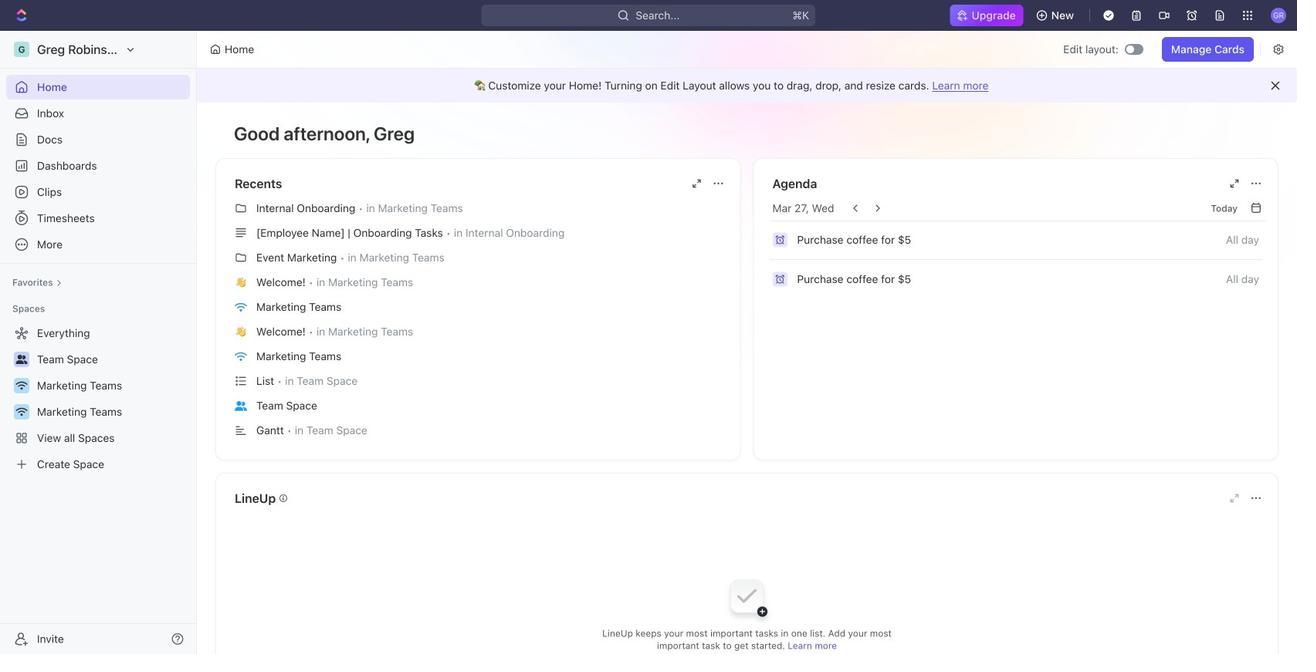 Task type: vqa. For each thing, say whether or not it's contained in the screenshot.
comment
no



Task type: locate. For each thing, give the bounding box(es) containing it.
alert
[[197, 69, 1297, 103]]

wifi image
[[235, 352, 247, 362], [16, 381, 27, 391], [16, 408, 27, 417]]

1 vertical spatial wifi image
[[16, 381, 27, 391]]

sidebar navigation
[[0, 31, 200, 655]]

2 vertical spatial wifi image
[[16, 408, 27, 417]]

wifi image
[[235, 303, 247, 312]]

user group image
[[235, 401, 247, 411]]

0 vertical spatial wifi image
[[235, 352, 247, 362]]

tree
[[6, 321, 190, 477]]

greg robinson's workspace, , element
[[14, 42, 29, 57]]



Task type: describe. For each thing, give the bounding box(es) containing it.
user group image
[[16, 355, 27, 364]]

tree inside sidebar navigation
[[6, 321, 190, 477]]



